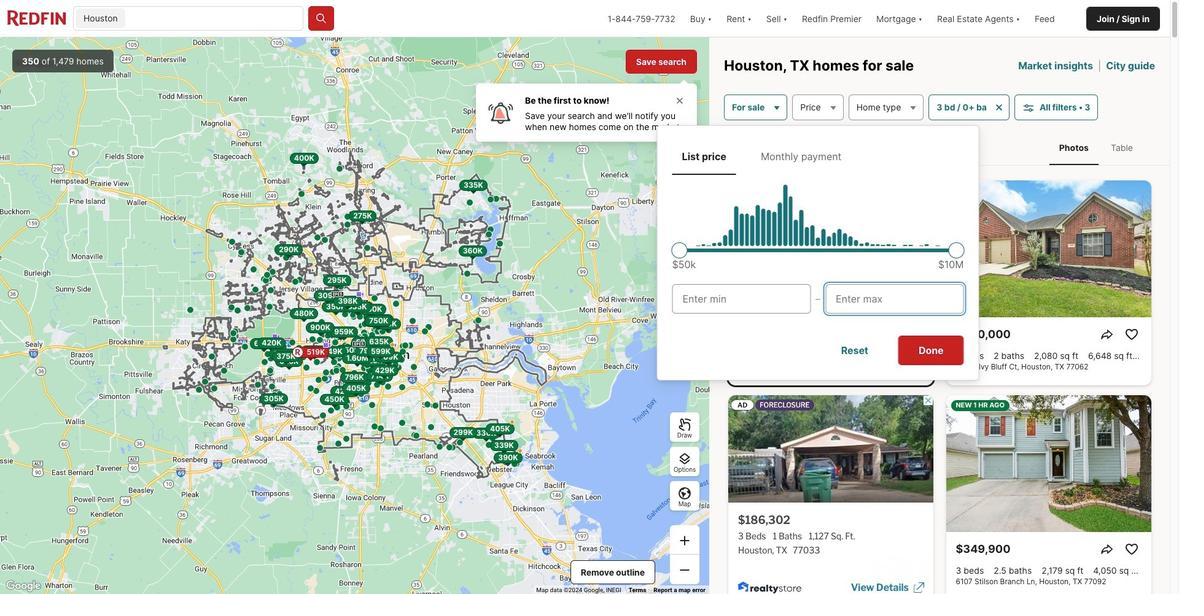 Task type: vqa. For each thing, say whether or not it's contained in the screenshot.
Home at the right top of page
no



Task type: describe. For each thing, give the bounding box(es) containing it.
advertisement image
[[722, 391, 940, 595]]

map region
[[0, 37, 710, 595]]

share home image
[[1100, 542, 1115, 557]]

previous image
[[733, 242, 748, 257]]

maximum price slider
[[949, 242, 965, 258]]

next image
[[914, 242, 929, 257]]

submit search image
[[315, 12, 327, 25]]

add home to favorites image
[[1124, 327, 1139, 342]]

ad element
[[728, 396, 933, 595]]

2 tab from the left
[[751, 141, 852, 172]]

Enter min text field
[[683, 292, 800, 306]]



Task type: locate. For each thing, give the bounding box(es) containing it.
1 horizontal spatial share home image
[[1100, 327, 1115, 342]]

0 vertical spatial add home to favorites checkbox
[[1122, 325, 1142, 345]]

1 vertical spatial add home to favorites image
[[1124, 542, 1139, 557]]

add home to favorites image right share home image
[[1124, 542, 1139, 557]]

add home to favorites image for add home to favorites checkbox
[[906, 327, 921, 342]]

0 horizontal spatial tab list
[[672, 141, 964, 175]]

Add home to favorites checkbox
[[1122, 325, 1142, 345], [1122, 540, 1142, 560]]

add home to favorites image down enter max text field
[[906, 327, 921, 342]]

google image
[[3, 579, 44, 595]]

1 tab from the left
[[672, 141, 736, 172]]

2 add home to favorites checkbox from the top
[[1122, 540, 1142, 560]]

1 horizontal spatial tab list
[[1037, 130, 1155, 165]]

minimum price slider
[[672, 242, 688, 258]]

toggle search results table view tab
[[1101, 133, 1143, 163]]

1 add home to favorites checkbox from the top
[[1122, 325, 1142, 345]]

1 share home image from the left
[[882, 327, 897, 342]]

add home to favorites image for 1st add home to favorites option from the bottom
[[1124, 542, 1139, 557]]

share home image for first add home to favorites option from the top of the page
[[1100, 327, 1115, 342]]

share home image for add home to favorites checkbox
[[882, 327, 897, 342]]

1 vertical spatial add home to favorites checkbox
[[1122, 540, 1142, 560]]

share home image
[[882, 327, 897, 342], [1100, 327, 1115, 342]]

1 horizontal spatial add home to favorites image
[[1124, 542, 1139, 557]]

tab
[[672, 141, 736, 172], [751, 141, 852, 172]]

1 horizontal spatial tab
[[751, 141, 852, 172]]

add home to favorites image
[[906, 327, 921, 342], [1124, 542, 1139, 557]]

share home image left add home to favorites icon
[[1100, 327, 1115, 342]]

add home to favorites image inside option
[[1124, 542, 1139, 557]]

Add home to favorites checkbox
[[904, 325, 924, 345]]

None search field
[[128, 7, 303, 31]]

add home to favorites image inside checkbox
[[906, 327, 921, 342]]

share home image left add home to favorites checkbox
[[882, 327, 897, 342]]

0 horizontal spatial tab
[[672, 141, 736, 172]]

0 horizontal spatial add home to favorites image
[[906, 327, 921, 342]]

2 share home image from the left
[[1100, 327, 1115, 342]]

menu
[[657, 125, 980, 381]]

tab list
[[1037, 130, 1155, 165], [672, 141, 964, 175]]

toggle search results photos view tab
[[1050, 133, 1099, 163]]

0 horizontal spatial share home image
[[882, 327, 897, 342]]

Enter max text field
[[836, 292, 954, 306]]

0 vertical spatial add home to favorites image
[[906, 327, 921, 342]]



